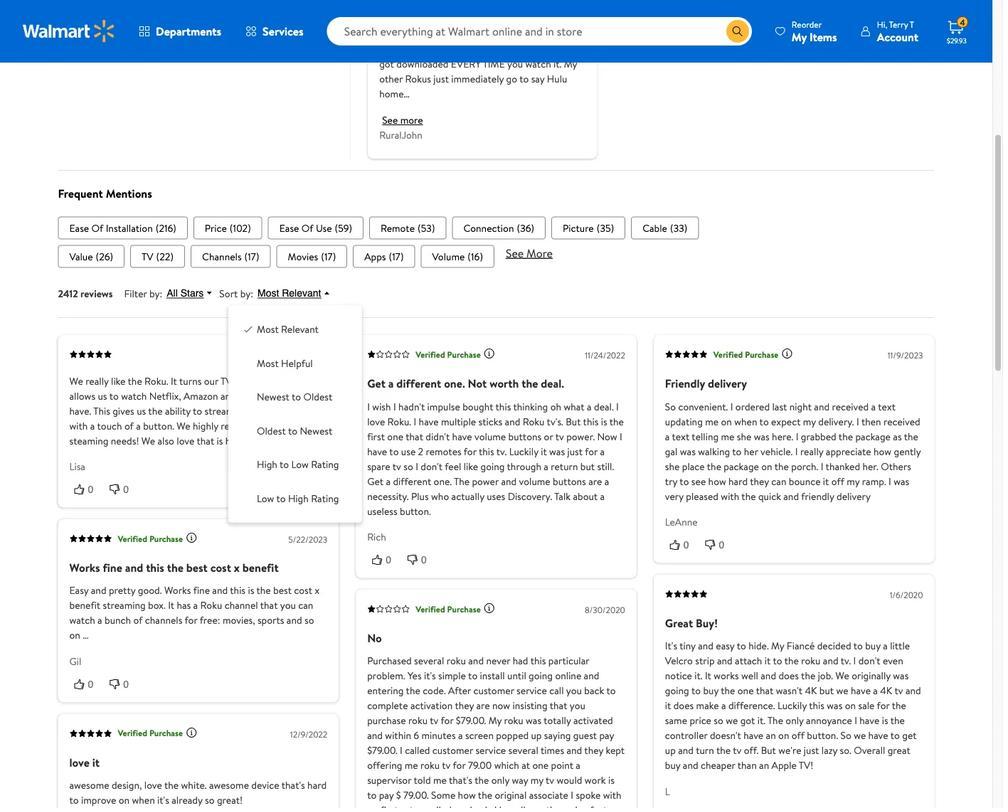 Task type: describe. For each thing, give the bounding box(es) containing it.
oh
[[551, 400, 562, 414]]

sort
[[219, 287, 238, 301]]

with inside "we really like the roku. it turns our tvs into smart tvs and allows us to watch netflix, amazon and any other apps we have. this gives us the ability to stream shows and movies with a touch of a button. we highly recommend it for your steaming needs! we also love that is has the roku channel."
[[69, 419, 88, 433]]

original
[[495, 789, 527, 803]]

verified purchase for love it
[[118, 728, 183, 740]]

0 horizontal spatial x
[[234, 560, 240, 576]]

online
[[555, 669, 582, 683]]

1 vertical spatial customer
[[433, 744, 473, 758]]

off inside the so convenient.  i ordered last night and received a text updating me on when to expect my delivery.  i then received a text telling me she was here.  i grabbed the package as the gal was walking to her vehicle.  i really appreciate how gently she place the package on the porch.  i thanked her.  others try to see how hard they can bounce it off my ramp.  i was very pleased with the quick and friendly delivery
[[832, 475, 845, 488]]

and down easy
[[717, 655, 733, 668]]

was inside purchased  several roku and never had this particular problem. yes it's simple to install until going online and entering the code. after customer service call you back to complete activation they are now insisting that you purchase roku tv for $79.00. my roku was totally activated and within 6 minutes a screen popped up saying guest pay $79.00. i  called customer service several times and they kept offering me roku tv for 79.00 which at one point a supervisor told me that's the only way my tv would work is to pay $ 79.00. some how the original associate i spoke with on first setup called me back. he walk me through
[[526, 714, 542, 728]]

to up make
[[692, 684, 701, 698]]

roku inside it's tiny and easy to hide. my fiancé decided to buy a little velcro strip and attach it to the roku and tv. i don't even notice it. it works well and does the job. we originally was going to buy the one that wasn't 4k but we have a 4k tv and it does make a difference. luckily this was on sale for the same price so we got it. the only annoyance i have is the controller doesn't have an on off button. so we have to get up and turn the tv off. but we're just lazy so. overall great buy and cheaper than an apple tv!
[[802, 655, 821, 668]]

tv (22)
[[142, 250, 174, 264]]

was up annoyance
[[827, 699, 843, 713]]

0 vertical spatial package
[[856, 430, 891, 444]]

have up overall
[[869, 729, 889, 743]]

when inside awesome design, love the white. awesome device that's hard to improve on when it's already so great!
[[132, 794, 155, 808]]

1 vertical spatial us
[[137, 404, 146, 418]]

he
[[494, 804, 507, 808]]

love up improve in the left bottom of the page
[[69, 755, 90, 771]]

verified for no
[[416, 603, 445, 615]]

feel
[[445, 460, 461, 474]]

Search search field
[[327, 17, 752, 46]]

make
[[696, 699, 719, 713]]

1/28/2022
[[290, 350, 327, 362]]

you inside "easy and pretty good.  works fine and this is the best cost x benefit streaming box. it has a roku channel that you can watch a bunch of channels for free: movies, sports and so on …"
[[280, 599, 296, 613]]

0 vertical spatial received
[[832, 400, 869, 414]]

last
[[773, 400, 787, 414]]

some
[[431, 789, 456, 803]]

4
[[960, 16, 966, 28]]

saying
[[544, 729, 571, 743]]

get inside i wish i hadn't impulse bought this thinking oh what a deal. i love roku. i have multiple sticks and roku tv's. but this is the first one that didn't have volume buttons or tv power. now i have to use 2 remotes for this tv. luckily it was just for a spare tv so i don't feel like going through a return but still. get a different one. the power and volume buttons are a necessity.  plus who actually uses discovery. talk about a useless button.
[[367, 475, 384, 488]]

complete
[[367, 699, 408, 713]]

good.
[[138, 584, 162, 598]]

a left little
[[883, 640, 888, 653]]

see more
[[382, 113, 423, 127]]

to inside i wish i hadn't impulse bought this thinking oh what a deal. i love roku. i have multiple sticks and roku tv's. but this is the first one that didn't have volume buttons or tv power. now i have to use 2 remotes for this tv. luckily it was just for a spare tv so i don't feel like going through a return but still. get a different one. the power and volume buttons are a necessity.  plus who actually uses discovery. talk about a useless button.
[[390, 445, 399, 459]]

for left 79.00
[[453, 759, 466, 773]]

minutes
[[422, 729, 456, 743]]

5/22/2023
[[288, 534, 327, 546]]

one inside i wish i hadn't impulse bought this thinking oh what a deal. i love roku. i have multiple sticks and roku tv's. but this is the first one that didn't have volume buttons or tv power. now i have to use 2 remotes for this tv. luckily it was just for a spare tv so i don't feel like going through a return but still. get a different one. the power and volume buttons are a necessity.  plus who actually uses discovery. talk about a useless button.
[[387, 430, 404, 444]]

tv right "or"
[[556, 430, 564, 444]]

the inside i wish i hadn't impulse bought this thinking oh what a deal. i love roku. i have multiple sticks and roku tv's. but this is the first one that didn't have volume buttons or tv power. now i have to use 2 remotes for this tv. luckily it was just for a spare tv so i don't feel like going through a return but still. get a different one. the power and volume buttons are a necessity.  plus who actually uses discovery. talk about a useless button.
[[610, 415, 624, 429]]

Walmart Site-Wide search field
[[327, 17, 752, 46]]

a up needs!
[[136, 419, 141, 433]]

0 button down useless
[[367, 553, 403, 567]]

list item containing volume
[[421, 245, 495, 268]]

is inside "easy and pretty good.  works fine and this is the best cost x benefit streaming box. it has a roku channel that you can watch a bunch of channels for free: movies, sports and so on …"
[[248, 584, 254, 598]]

1 vertical spatial called
[[427, 804, 452, 808]]

offering
[[367, 759, 402, 773]]

1 horizontal spatial text
[[878, 400, 896, 414]]

already
[[172, 794, 203, 808]]

oldest to newest
[[257, 424, 333, 438]]

up inside it's tiny and easy to hide. my fiancé decided to buy a little velcro strip and attach it to the roku and tv. i don't even notice it. it works well and does the job. we originally was going to buy the one that wasn't 4k but we have a 4k tv and it does make a difference. luckily this was on sale for the same price so we got it. the only annoyance i have is the controller doesn't have an on off button. so we have to get up and turn the tv off. but we're just lazy so. overall great buy and cheaper than an apple tv!
[[665, 744, 676, 758]]

frequent
[[58, 186, 103, 202]]

1 horizontal spatial service
[[517, 684, 547, 698]]

we up allows
[[69, 374, 83, 388]]

sticks
[[479, 415, 503, 429]]

account
[[877, 29, 919, 44]]

most inside most relevant dropdown button
[[258, 288, 279, 299]]

i wish i hadn't impulse bought this thinking oh what a deal. i love roku. i have multiple sticks and roku tv's. but this is the first one that didn't have volume buttons or tv power. now i have to use 2 remotes for this tv. luckily it was just for a spare tv so i don't feel like going through a return but still. get a different one. the power and volume buttons are a necessity.  plus who actually uses discovery. talk about a useless button.
[[367, 400, 624, 518]]

of for installation
[[91, 221, 103, 235]]

list item containing tv
[[130, 245, 185, 268]]

Most Relevant radio
[[243, 323, 254, 334]]

to left get
[[891, 729, 900, 743]]

0 vertical spatial an
[[766, 729, 776, 743]]

and up strip
[[698, 640, 714, 653]]

0 horizontal spatial several
[[414, 655, 444, 668]]

l
[[665, 785, 670, 799]]

button. inside "we really like the roku. it turns our tvs into smart tvs and allows us to watch netflix, amazon and any other apps we have. this gives us the ability to stream shows and movies with a touch of a button. we highly recommend it for your steaming needs! we also love that is has the roku channel."
[[143, 419, 174, 433]]

hard inside the so convenient.  i ordered last night and received a text updating me on when to expect my delivery.  i then received a text telling me she was here.  i grabbed the package as the gal was walking to her vehicle.  i really appreciate how gently she place the package on the porch.  i thanked her.  others try to see how hard they can bounce it off my ramp.  i was very pleased with the quick and friendly delivery
[[729, 475, 748, 488]]

0 vertical spatial high
[[257, 458, 277, 472]]

to left her
[[732, 445, 742, 459]]

walking
[[698, 445, 730, 459]]

talk
[[554, 490, 571, 503]]

device
[[251, 779, 279, 793]]

tv. inside i wish i hadn't impulse bought this thinking oh what a deal. i love roku. i have multiple sticks and roku tv's. but this is the first one that didn't have volume buttons or tv power. now i have to use 2 remotes for this tv. luckily it was just for a spare tv so i don't feel like going through a return but still. get a different one. the power and volume buttons are a necessity.  plus who actually uses discovery. talk about a useless button.
[[497, 445, 507, 459]]

purchase for no
[[447, 603, 481, 615]]

strip
[[696, 655, 715, 668]]

tv!
[[799, 759, 814, 773]]

it's tiny and easy to hide. my fiancé decided to buy a little velcro strip and attach it to the roku and tv. i don't even notice it. it works well and does the job. we originally was going to buy the one that wasn't 4k but we have a 4k tv and it does make a difference. luckily this was on sale for the same price so we got it. the only annoyance i have is the controller doesn't have an on off button. so we have to get up and turn the tv off. but we're just lazy so. overall great buy and cheaper than an apple tv!
[[665, 640, 921, 773]]

(33)
[[670, 221, 688, 235]]

0 vertical spatial works
[[69, 560, 100, 576]]

entering
[[367, 684, 404, 698]]

1 horizontal spatial pay
[[600, 729, 614, 743]]

how inside purchased  several roku and never had this particular problem. yes it's simple to install until going online and entering the code. after customer service call you back to complete activation they are now insisting that you purchase roku tv for $79.00. my roku was totally activated and within 6 minutes a screen popped up saying guest pay $79.00. i  called customer service several times and they kept offering me roku tv for 79.00 which at one point a supervisor told me that's the only way my tv would work is to pay $ 79.00. some how the original associate i spoke with on first setup called me back. he walk me through
[[458, 789, 476, 803]]

to right try
[[680, 475, 689, 488]]

filter
[[124, 287, 147, 301]]

x inside "easy and pretty good.  works fine and this is the best cost x benefit streaming box. it has a roku channel that you can watch a bunch of channels for free: movies, sports and so on …"
[[315, 584, 320, 598]]

1 tvs from the left
[[221, 374, 236, 388]]

on up "we're"
[[779, 729, 790, 743]]

0 button down "plus"
[[403, 553, 438, 567]]

tv. inside it's tiny and easy to hide. my fiancé decided to buy a little velcro strip and attach it to the roku and tv. i don't even notice it. it works well and does the job. we originally was going to buy the one that wasn't 4k but we have a 4k tv and it does make a difference. luckily this was on sale for the same price so we got it. the only annoyance i have is the controller doesn't have an on off button. so we have to get up and turn the tv off. but we're just lazy so. overall great buy and cheaper than an apple tv!
[[841, 655, 851, 668]]

bought
[[463, 400, 494, 414]]

2 4k from the left
[[881, 684, 893, 698]]

0 button down gil at the bottom left of page
[[69, 677, 105, 692]]

79.00
[[468, 759, 492, 773]]

a up steaming
[[90, 419, 95, 433]]

and up get
[[906, 684, 921, 698]]

to left 'install'
[[468, 669, 478, 683]]

0 for 0 button under needs!
[[123, 484, 129, 496]]

netflix,
[[149, 389, 181, 403]]

79.00.
[[404, 789, 429, 803]]

0 vertical spatial fine
[[103, 560, 122, 576]]

i right now
[[620, 430, 623, 444]]

one inside purchased  several roku and never had this particular problem. yes it's simple to install until going online and entering the code. after customer service call you back to complete activation they are now insisting that you purchase roku tv for $79.00. my roku was totally activated and within 6 minutes a screen popped up saying guest pay $79.00. i  called customer service several times and they kept offering me roku tv for 79.00 which at one point a supervisor told me that's the only way my tv would work is to pay $ 79.00. some how the original associate i spoke with on first setup called me back. he walk me through
[[533, 759, 549, 773]]

2 horizontal spatial my
[[847, 475, 860, 488]]

list item containing remote
[[369, 217, 447, 240]]

i down 2
[[416, 460, 418, 474]]

1 vertical spatial oldest
[[257, 424, 286, 438]]

on inside awesome design, love the white. awesome device that's hard to improve on when it's already so great!
[[119, 794, 130, 808]]

me up told
[[405, 759, 418, 773]]

tv left off.
[[733, 744, 742, 758]]

0 horizontal spatial it.
[[695, 669, 703, 683]]

verified purchase information image for works fine and this the best cost x benefit
[[186, 533, 197, 544]]

same
[[665, 714, 688, 728]]

doesn't
[[710, 729, 741, 743]]

2 vertical spatial buy
[[665, 759, 681, 773]]

going inside it's tiny and easy to hide. my fiancé decided to buy a little velcro strip and attach it to the roku and tv. i don't even notice it. it works well and does the job. we originally was going to buy the one that wasn't 4k but we have a 4k tv and it does make a difference. luckily this was on sale for the same price so we got it. the only annoyance i have is the controller doesn't have an on off button. so we have to get up and turn the tv off. but we're just lazy so. overall great buy and cheaper than an apple tv!
[[665, 684, 689, 698]]

and down turn
[[683, 759, 699, 773]]

and right sticks
[[505, 415, 521, 429]]

see for see more
[[506, 245, 524, 261]]

a right make
[[722, 699, 726, 713]]

love inside "we really like the roku. it turns our tvs into smart tvs and allows us to watch netflix, amazon and any other apps we have. this gives us the ability to stream shows and movies with a touch of a button. we highly recommend it for your steaming needs! we also love that is has the roku channel."
[[177, 434, 195, 448]]

it's inside purchased  several roku and never had this particular problem. yes it's simple to install until going online and entering the code. after customer service call you back to complete activation they are now insisting that you purchase roku tv for $79.00. my roku was totally activated and within 6 minutes a screen popped up saying guest pay $79.00. i  called customer service several times and they kept offering me roku tv for 79.00 which at one point a supervisor told me that's the only way my tv would work is to pay $ 79.00. some how the original associate i spoke with on first setup called me back. he walk me through
[[424, 669, 436, 683]]

so inside it's tiny and easy to hide. my fiancé decided to buy a little velcro strip and attach it to the roku and tv. i don't even notice it. it works well and does the job. we originally was going to buy the one that wasn't 4k but we have a 4k tv and it does make a difference. luckily this was on sale for the same price so we got it. the only annoyance i have is the controller doesn't have an on off button. so we have to get up and turn the tv off. but we're just lazy so. overall great buy and cheaper than an apple tv!
[[714, 714, 724, 728]]

0 vertical spatial volume
[[475, 430, 506, 444]]

verified for friendly delivery
[[714, 349, 743, 361]]

verified purchase for friendly delivery
[[714, 349, 779, 361]]

1 horizontal spatial newest
[[300, 424, 333, 438]]

a right what
[[587, 400, 592, 414]]

going inside purchased  several roku and never had this particular problem. yes it's simple to install until going online and entering the code. after customer service call you back to complete activation they are now insisting that you purchase roku tv for $79.00. my roku was totally activated and within 6 minutes a screen popped up saying guest pay $79.00. i  called customer service several times and they kept offering me roku tv for 79.00 which at one point a supervisor told me that's the only way my tv would work is to pay $ 79.00. some how the original associate i spoke with on first setup called me back. he walk me through
[[529, 669, 553, 683]]

list item containing connection
[[452, 217, 546, 240]]

design,
[[112, 779, 142, 793]]

channel.
[[283, 434, 320, 448]]

and up channel
[[212, 584, 228, 598]]

0 button down leanne
[[665, 538, 701, 552]]

within
[[385, 729, 411, 743]]

so convenient.  i ordered last night and received a text updating me on when to expect my delivery.  i then received a text telling me she was here.  i grabbed the package as the gal was walking to her vehicle.  i really appreciate how gently she place the package on the porch.  i thanked her.  others try to see how hard they can bounce it off my ramp.  i was very pleased with the quick and friendly delivery
[[665, 400, 921, 503]]

0 horizontal spatial deal.
[[541, 376, 564, 392]]

i right ramp.
[[889, 475, 892, 488]]

we left also on the bottom of page
[[141, 434, 155, 448]]

it inside "easy and pretty good.  works fine and this is the best cost x benefit streaming box. it has a roku channel that you can watch a bunch of channels for free: movies, sports and so on …"
[[168, 599, 174, 613]]

to right other
[[292, 391, 301, 405]]

tv down the activation
[[430, 714, 439, 728]]

1 vertical spatial received
[[884, 415, 921, 429]]

they inside the so convenient.  i ordered last night and received a text updating me on when to expect my delivery.  i then received a text telling me she was here.  i grabbed the package as the gal was walking to her vehicle.  i really appreciate how gently she place the package on the porch.  i thanked her.  others try to see how hard they can bounce it off my ramp.  i was very pleased with the quick and friendly delivery
[[750, 475, 769, 488]]

list item containing channels
[[191, 245, 271, 268]]

list item containing movies
[[277, 245, 347, 268]]

i down within
[[400, 744, 403, 758]]

0 horizontal spatial service
[[476, 744, 506, 758]]

roku inside i wish i hadn't impulse bought this thinking oh what a deal. i love roku. i have multiple sticks and roku tv's. but this is the first one that didn't have volume buttons or tv power. now i have to use 2 remotes for this tv. luckily it was just for a spare tv so i don't feel like going through a return but still. get a different one. the power and volume buttons are a necessity.  plus who actually uses discovery. talk about a useless button.
[[523, 415, 545, 429]]

have up sale
[[851, 684, 871, 698]]

a up wish
[[388, 376, 394, 392]]

see for see more
[[382, 113, 398, 127]]

convenient.
[[679, 400, 728, 414]]

1 vertical spatial buttons
[[553, 475, 586, 488]]

1 vertical spatial does
[[674, 699, 694, 713]]

gal
[[665, 445, 678, 459]]

was down even
[[893, 669, 909, 683]]

and right well
[[761, 669, 776, 683]]

to down 'high to low rating'
[[276, 492, 286, 506]]

purchase
[[367, 714, 406, 728]]

0 vertical spatial $79.00.
[[456, 714, 486, 728]]

0 vertical spatial buy
[[866, 640, 881, 653]]

is inside "we really like the roku. it turns our tvs into smart tvs and allows us to watch netflix, amazon and any other apps we have. this gives us the ability to stream shows and movies with a touch of a button. we highly recommend it for your steaming needs! we also love that is has the roku channel."
[[217, 434, 223, 448]]

that inside i wish i hadn't impulse bought this thinking oh what a deal. i love roku. i have multiple sticks and roku tv's. but this is the first one that didn't have volume buttons or tv power. now i have to use 2 remotes for this tv. luckily it was just for a spare tv so i don't feel like going through a return but still. get a different one. the power and volume buttons are a necessity.  plus who actually uses discovery. talk about a useless button.
[[406, 430, 423, 444]]

0 horizontal spatial text
[[672, 430, 690, 444]]

1 vertical spatial pay
[[379, 789, 394, 803]]

for up the minutes
[[441, 714, 454, 728]]

price
[[205, 221, 227, 235]]

going inside i wish i hadn't impulse bought this thinking oh what a deal. i love roku. i have multiple sticks and roku tv's. but this is the first one that didn't have volume buttons or tv power. now i have to use 2 remotes for this tv. luckily it was just for a spare tv so i don't feel like going through a return but still. get a different one. the power and volume buttons are a necessity.  plus who actually uses discovery. talk about a useless button.
[[481, 460, 505, 474]]

0 vertical spatial one.
[[444, 376, 465, 392]]

for right 'remotes' on the bottom
[[464, 445, 477, 459]]

and down bounce
[[784, 490, 799, 503]]

1 vertical spatial volume
[[519, 475, 551, 488]]

i down would
[[571, 789, 574, 803]]

list item containing value
[[58, 245, 125, 268]]

one. inside i wish i hadn't impulse bought this thinking oh what a deal. i love roku. i have multiple sticks and roku tv's. but this is the first one that didn't have volume buttons or tv power. now i have to use 2 remotes for this tv. luckily it was just for a spare tv so i don't feel like going through a return but still. get a different one. the power and volume buttons are a necessity.  plus who actually uses discovery. talk about a useless button.
[[434, 475, 452, 488]]

ruraljohn
[[379, 128, 423, 142]]

not
[[468, 376, 487, 392]]

improve
[[81, 794, 116, 808]]

and down the helpful
[[303, 374, 319, 388]]

we inside "we really like the roku. it turns our tvs into smart tvs and allows us to watch netflix, amazon and any other apps we have. this gives us the ability to stream shows and movies with a touch of a button. we highly recommend it for your steaming needs! we also love that is has the roku channel."
[[304, 389, 316, 403]]

buy!
[[696, 616, 718, 631]]

we up overall
[[854, 729, 866, 743]]

bounce
[[789, 475, 821, 488]]

point
[[551, 759, 574, 773]]

delivery inside the so convenient.  i ordered last night and received a text updating me on when to expect my delivery.  i then received a text telling me she was here.  i grabbed the package as the gal was walking to her vehicle.  i really appreciate how gently she place the package on the porch.  i thanked her.  others try to see how hard they can bounce it off my ramp.  i was very pleased with the quick and friendly delivery
[[837, 490, 871, 503]]

walmart image
[[23, 20, 115, 43]]

1 horizontal spatial my
[[803, 415, 816, 429]]

this up power.
[[583, 415, 599, 429]]

1 vertical spatial most
[[257, 323, 279, 337]]

rating for high to low rating
[[311, 458, 339, 472]]

a up gal
[[665, 430, 670, 444]]

with inside the so convenient.  i ordered last night and received a text updating me on when to expect my delivery.  i then received a text telling me she was here.  i grabbed the package as the gal was walking to her vehicle.  i really appreciate how gently she place the package on the porch.  i thanked her.  others try to see how hard they can bounce it off my ramp.  i was very pleased with the quick and friendly delivery
[[721, 490, 740, 503]]

i left ordered
[[731, 400, 733, 414]]

have up spare
[[367, 445, 387, 459]]

this inside "easy and pretty good.  works fine and this is the best cost x benefit streaming box. it has a roku channel that you can watch a bunch of channels for free: movies, sports and so on …"
[[230, 584, 246, 598]]

luckily inside i wish i hadn't impulse bought this thinking oh what a deal. i love roku. i have multiple sticks and roku tv's. but this is the first one that didn't have volume buttons or tv power. now i have to use 2 remotes for this tv. luckily it was just for a spare tv so i don't feel like going through a return but still. get a different one. the power and volume buttons are a necessity.  plus who actually uses discovery. talk about a useless button.
[[509, 445, 539, 459]]

expect
[[772, 415, 801, 429]]

by: for sort by:
[[240, 287, 253, 301]]

a up 'necessity.'
[[386, 475, 391, 488]]

fiancé
[[787, 640, 815, 653]]

2 vertical spatial you
[[570, 699, 586, 713]]

was inside i wish i hadn't impulse bought this thinking oh what a deal. i love roku. i have multiple sticks and roku tv's. but this is the first one that didn't have volume buttons or tv power. now i have to use 2 remotes for this tv. luckily it was just for a spare tv so i don't feel like going through a return but still. get a different one. the power and volume buttons are a necessity.  plus who actually uses discovery. talk about a useless button.
[[549, 445, 565, 459]]

free:
[[200, 614, 220, 628]]

for inside "we really like the roku. it turns our tvs into smart tvs and allows us to watch netflix, amazon and any other apps we have. this gives us the ability to stream shows and movies with a touch of a button. we highly recommend it for your steaming needs! we also love that is has the roku channel."
[[283, 419, 296, 433]]

simple
[[438, 669, 466, 683]]

on left sale
[[845, 699, 856, 713]]

0 vertical spatial customer
[[474, 684, 514, 698]]

1 get from the top
[[367, 376, 386, 392]]

most relevant inside option group
[[257, 323, 319, 337]]

i right annoyance
[[855, 714, 858, 728]]

this up the power
[[479, 445, 494, 459]]

0 horizontal spatial $79.00.
[[367, 744, 398, 758]]

necessity.
[[367, 490, 409, 503]]

was up place
[[680, 445, 696, 459]]

we up annoyance
[[837, 684, 849, 698]]

and up 'install'
[[468, 655, 484, 668]]

so inside "easy and pretty good.  works fine and this is the best cost x benefit streaming box. it has a roku channel that you can watch a bunch of channels for free: movies, sports and so on …"
[[305, 614, 314, 628]]

cable (33)
[[643, 221, 688, 235]]

roku up the popped
[[504, 714, 524, 728]]

is inside it's tiny and easy to hide. my fiancé decided to buy a little velcro strip and attach it to the roku and tv. i don't even notice it. it works well and does the job. we originally was going to buy the one that wasn't 4k but we have a 4k tv and it does make a difference. luckily this was on sale for the same price so we got it. the only annoyance i have is the controller doesn't have an on off button. so we have to get up and turn the tv off. but we're just lazy so. overall great buy and cheaper than an apple tv!
[[882, 714, 889, 728]]

and up the back
[[584, 669, 600, 683]]

and up stream
[[221, 389, 236, 403]]

plus
[[411, 490, 429, 503]]

to inside awesome design, love the white. awesome device that's hard to improve on when it's already so great!
[[69, 794, 79, 808]]

tv up some
[[442, 759, 451, 773]]

deal. inside i wish i hadn't impulse bought this thinking oh what a deal. i love roku. i have multiple sticks and roku tv's. but this is the first one that didn't have volume buttons or tv power. now i have to use 2 remotes for this tv. luckily it was just for a spare tv so i don't feel like going through a return but still. get a different one. the power and volume buttons are a necessity.  plus who actually uses discovery. talk about a useless button.
[[594, 400, 614, 414]]

uses
[[487, 490, 505, 503]]

times
[[541, 744, 564, 758]]

verified purchase for works fine and this the best cost x benefit
[[118, 533, 183, 545]]

a down originally
[[873, 684, 878, 698]]

1 horizontal spatial benefit
[[243, 560, 279, 576]]

1 horizontal spatial buy
[[703, 684, 719, 698]]

still.
[[597, 460, 614, 474]]

this up good. on the left of page
[[146, 560, 164, 576]]

tv down even
[[895, 684, 904, 698]]

we down ability
[[177, 419, 190, 433]]

has inside "easy and pretty good.  works fine and this is the best cost x benefit streaming box. it has a roku channel that you can watch a bunch of channels for free: movies, sports and so on …"
[[177, 599, 191, 613]]

smart
[[258, 374, 283, 388]]

up inside purchased  several roku and never had this particular problem. yes it's simple to install until going online and entering the code. after customer service call you back to complete activation they are now insisting that you purchase roku tv for $79.00. my roku was totally activated and within 6 minutes a screen popped up saying guest pay $79.00. i  called customer service several times and they kept offering me roku tv for 79.00 which at one point a supervisor told me that's the only way my tv would work is to pay $ 79.00. some how the original associate i spoke with on first setup called me back. he walk me through
[[531, 729, 542, 743]]

we left got at the right
[[726, 714, 738, 728]]

1 vertical spatial rich
[[367, 530, 386, 544]]

tv
[[142, 250, 153, 264]]

associate
[[529, 789, 569, 803]]

helpful
[[281, 357, 313, 371]]

a left screen on the left
[[458, 729, 463, 743]]

to down supervisor
[[367, 789, 377, 803]]

to right easy
[[737, 640, 746, 653]]

of inside "we really like the roku. it turns our tvs into smart tvs and allows us to watch netflix, amazon and any other apps we have. this gives us the ability to stream shows and movies with a touch of a button. we highly recommend it for your steaming needs! we also love that is has the roku channel."
[[124, 419, 134, 433]]

easy
[[69, 584, 89, 598]]

to left your on the left bottom of the page
[[288, 424, 298, 438]]

1 horizontal spatial low
[[291, 458, 309, 472]]

1 horizontal spatial high
[[288, 492, 309, 506]]

0 vertical spatial buttons
[[509, 430, 542, 444]]

so inside the so convenient.  i ordered last night and received a text updating me on when to expect my delivery.  i then received a text telling me she was here.  i grabbed the package as the gal was walking to her vehicle.  i really appreciate how gently she place the package on the porch.  i thanked her.  others try to see how hard they can bounce it off my ramp.  i was very pleased with the quick and friendly delivery
[[665, 400, 676, 414]]

roku inside "easy and pretty good.  works fine and this is the best cost x benefit streaming box. it has a roku channel that you can watch a bunch of channels for free: movies, sports and so on …"
[[200, 599, 222, 613]]

different inside i wish i hadn't impulse bought this thinking oh what a deal. i love roku. i have multiple sticks and roku tv's. but this is the first one that didn't have volume buttons or tv power. now i have to use 2 remotes for this tv. luckily it was just for a spare tv so i don't feel like going through a return but still. get a different one. the power and volume buttons are a necessity.  plus who actually uses discovery. talk about a useless button.
[[393, 475, 431, 488]]

see more button
[[382, 113, 423, 127]]

2 horizontal spatial how
[[874, 445, 892, 459]]

was down "others"
[[894, 475, 910, 488]]

have down sale
[[860, 714, 880, 728]]

and right sports
[[287, 614, 302, 628]]

2 vertical spatial they
[[585, 744, 604, 758]]

0 button down pleased
[[701, 538, 736, 552]]

0 for 0 button under "plus"
[[421, 555, 427, 566]]

white.
[[181, 779, 207, 793]]

0 horizontal spatial us
[[98, 389, 107, 403]]

0 horizontal spatial newest
[[257, 391, 290, 405]]

list item containing ease of use
[[268, 217, 364, 240]]

0 vertical spatial she
[[737, 430, 752, 444]]

worth
[[490, 376, 519, 392]]

(17) for channels (17)
[[245, 250, 259, 264]]

i left wish
[[367, 400, 370, 414]]

(22)
[[156, 250, 174, 264]]

me up telling
[[705, 415, 719, 429]]

that inside "we really like the roku. it turns our tvs into smart tvs and allows us to watch netflix, amazon and any other apps we have. this gives us the ability to stream shows and movies with a touch of a button. we highly recommend it for your steaming needs! we also love that is has the roku channel."
[[197, 434, 214, 448]]

delivery.
[[819, 415, 854, 429]]

rating for low to high rating
[[311, 492, 339, 506]]

and down guest
[[567, 744, 582, 758]]

0 vertical spatial best
[[186, 560, 208, 576]]

of inside "easy and pretty good.  works fine and this is the best cost x benefit streaming box. it has a roku channel that you can watch a bunch of channels for free: movies, sports and so on …"
[[133, 614, 143, 628]]

when inside the so convenient.  i ordered last night and received a text updating me on when to expect my delivery.  i then received a text telling me she was here.  i grabbed the package as the gal was walking to her vehicle.  i really appreciate how gently she place the package on the porch.  i thanked her.  others try to see how hard they can bounce it off my ramp.  i was very pleased with the quick and friendly delivery
[[735, 415, 758, 429]]

to right "attach" at the right of the page
[[773, 655, 783, 668]]

works
[[714, 669, 739, 683]]

and up delivery.
[[814, 400, 830, 414]]

1 vertical spatial low
[[257, 492, 274, 506]]

a up still.
[[600, 445, 605, 459]]

so inside i wish i hadn't impulse bought this thinking oh what a deal. i love roku. i have multiple sticks and roku tv's. but this is the first one that didn't have volume buttons or tv power. now i have to use 2 remotes for this tv. luckily it was just for a spare tv so i don't feel like going through a return but still. get a different one. the power and volume buttons are a necessity.  plus who actually uses discovery. talk about a useless button.
[[404, 460, 413, 474]]

i left then at bottom
[[857, 415, 860, 429]]

1 horizontal spatial rich
[[717, 8, 736, 22]]

most helpful
[[257, 357, 313, 371]]

activation
[[411, 699, 453, 713]]

ease for ease of installation (216)
[[69, 221, 89, 235]]

1 vertical spatial you
[[566, 684, 582, 698]]

option group containing most relevant
[[240, 317, 350, 512]]

love inside i wish i hadn't impulse bought this thinking oh what a deal. i love roku. i have multiple sticks and roku tv's. but this is the first one that didn't have volume buttons or tv power. now i have to use 2 remotes for this tv. luckily it was just for a spare tv so i don't feel like going through a return but still. get a different one. the power and volume buttons are a necessity.  plus who actually uses discovery. talk about a useless button.
[[367, 415, 385, 429]]

so inside awesome design, love the white. awesome device that's hard to improve on when it's already so great!
[[205, 794, 215, 808]]

remotes
[[426, 445, 462, 459]]

2 tvs from the left
[[285, 374, 301, 388]]

roku up simple
[[447, 655, 466, 668]]

have up didn't
[[419, 415, 439, 429]]

installation
[[106, 221, 153, 235]]

first inside purchased  several roku and never had this particular problem. yes it's simple to install until going online and entering the code. after customer service call you back to complete activation they are now insisting that you purchase roku tv for $79.00. my roku was totally activated and within 6 minutes a screen popped up saying guest pay $79.00. i  called customer service several times and they kept offering me roku tv for 79.00 which at one point a supervisor told me that's the only way my tv would work is to pay $ 79.00. some how the original associate i spoke with on first setup called me back. he walk me through
[[381, 804, 398, 808]]

we inside it's tiny and easy to hide. my fiancé decided to buy a little velcro strip and attach it to the roku and tv. i don't even notice it. it works well and does the job. we originally was going to buy the one that wasn't 4k but we have a 4k tv and it does make a difference. luckily this was on sale for the same price so we got it. the only annoyance i have is the controller doesn't have an on off button. so we have to get up and turn the tv off. but we're just lazy so. overall great buy and cheaper than an apple tv!
[[836, 669, 850, 683]]

0 horizontal spatial they
[[455, 699, 474, 713]]

filter by:
[[124, 287, 162, 301]]

have up off.
[[744, 729, 764, 743]]

discovery.
[[508, 490, 552, 503]]

1 vertical spatial an
[[759, 759, 769, 773]]

as
[[893, 430, 902, 444]]

a right about
[[600, 490, 605, 503]]

me down associate
[[531, 804, 544, 808]]

watch inside "easy and pretty good.  works fine and this is the best cost x benefit streaming box. it has a roku channel that you can watch a bunch of channels for free: movies, sports and so on …"
[[69, 614, 95, 628]]

i up now
[[616, 400, 619, 414]]

that inside purchased  several roku and never had this particular problem. yes it's simple to install until going online and entering the code. after customer service call you back to complete activation they are now insisting that you purchase roku tv for $79.00. my roku was totally activated and within 6 minutes a screen popped up saying guest pay $79.00. i  called customer service several times and they kept offering me roku tv for 79.00 which at one point a supervisor told me that's the only way my tv would work is to pay $ 79.00. some how the original associate i spoke with on first setup called me back. he walk me through
[[550, 699, 568, 713]]

get a different one. not worth the deal.
[[367, 376, 564, 392]]

tiny
[[680, 640, 696, 653]]

place
[[682, 460, 705, 474]]

about
[[573, 490, 598, 503]]

are inside i wish i hadn't impulse bought this thinking oh what a deal. i love roku. i have multiple sticks and roku tv's. but this is the first one that didn't have volume buttons or tv power. now i have to use 2 remotes for this tv. luckily it was just for a spare tv so i don't feel like going through a return but still. get a different one. the power and volume buttons are a necessity.  plus who actually uses discovery. talk about a useless button.
[[589, 475, 602, 488]]

1 vertical spatial how
[[709, 475, 726, 488]]



Task type: vqa. For each thing, say whether or not it's contained in the screenshot.
the bottom Ea
no



Task type: locate. For each thing, give the bounding box(es) containing it.
to right decided
[[854, 640, 863, 653]]

has up "channels"
[[177, 599, 191, 613]]

of
[[124, 419, 134, 433], [133, 614, 143, 628]]

1 horizontal spatial several
[[509, 744, 539, 758]]

0 horizontal spatial awesome
[[69, 779, 109, 793]]

us up "this"
[[98, 389, 107, 403]]

1 vertical spatial like
[[464, 460, 478, 474]]

low down channel.
[[291, 458, 309, 472]]

roku
[[523, 415, 545, 429], [259, 434, 280, 448], [200, 599, 222, 613]]

this up channel
[[230, 584, 246, 598]]

rich up search icon on the right top
[[717, 8, 736, 22]]

verified purchase for no
[[416, 603, 481, 615]]

but inside i wish i hadn't impulse bought this thinking oh what a deal. i love roku. i have multiple sticks and roku tv's. but this is the first one that didn't have volume buttons or tv power. now i have to use 2 remotes for this tv. luckily it was just for a spare tv so i don't feel like going through a return but still. get a different one. the power and volume buttons are a necessity.  plus who actually uses discovery. talk about a useless button.
[[566, 415, 581, 429]]

text up then at bottom
[[878, 400, 896, 414]]

grabbed
[[801, 430, 837, 444]]

(17) for apps (17)
[[389, 250, 404, 264]]

for
[[283, 419, 296, 433], [464, 445, 477, 459], [585, 445, 598, 459], [185, 614, 198, 628], [877, 699, 890, 713], [441, 714, 454, 728], [453, 759, 466, 773]]

but
[[566, 415, 581, 429], [761, 744, 776, 758]]

but inside it's tiny and easy to hide. my fiancé decided to buy a little velcro strip and attach it to the roku and tv. i don't even notice it. it works well and does the job. we originally was going to buy the one that wasn't 4k but we have a 4k tv and it does make a difference. luckily this was on sale for the same price so we got it. the only annoyance i have is the controller doesn't have an on off button. so we have to get up and turn the tv off. but we're just lazy so. overall great buy and cheaper than an apple tv!
[[820, 684, 834, 698]]

cost inside "easy and pretty good.  works fine and this is the best cost x benefit streaming box. it has a roku channel that you can watch a bunch of channels for free: movies, sports and so on …"
[[294, 584, 313, 598]]

verified for get a different one. not worth the deal.
[[416, 349, 445, 361]]

1 horizontal spatial tv.
[[841, 655, 851, 668]]

1 vertical spatial but
[[761, 744, 776, 758]]

1 horizontal spatial that's
[[449, 774, 473, 788]]

others
[[881, 460, 912, 474]]

ease of installation (216)
[[69, 221, 176, 235]]

tv. down sticks
[[497, 445, 507, 459]]

yes
[[408, 669, 422, 683]]

that inside "easy and pretty good.  works fine and this is the best cost x benefit streaming box. it has a roku channel that you can watch a bunch of channels for free: movies, sports and so on …"
[[260, 599, 278, 613]]

into
[[238, 374, 255, 388]]

2 vertical spatial most
[[257, 357, 279, 371]]

great
[[665, 616, 693, 631]]

is inside purchased  several roku and never had this particular problem. yes it's simple to install until going online and entering the code. after customer service call you back to complete activation they are now insisting that you purchase roku tv for $79.00. my roku was totally activated and within 6 minutes a screen popped up saying guest pay $79.00. i  called customer service several times and they kept offering me roku tv for 79.00 which at one point a supervisor told me that's the only way my tv would work is to pay $ 79.00. some how the original associate i spoke with on first setup called me back. he walk me through
[[608, 774, 615, 788]]

then
[[862, 415, 882, 429]]

0 horizontal spatial with
[[69, 419, 88, 433]]

frequent mentions
[[58, 186, 152, 202]]

was
[[754, 430, 770, 444], [549, 445, 565, 459], [680, 445, 696, 459], [894, 475, 910, 488], [893, 669, 909, 683], [827, 699, 843, 713], [526, 714, 542, 728]]

it's left already
[[157, 794, 169, 808]]

1 horizontal spatial oldest
[[304, 391, 333, 405]]

off inside it's tiny and easy to hide. my fiancé decided to buy a little velcro strip and attach it to the roku and tv. i don't even notice it. it works well and does the job. we originally was going to buy the one that wasn't 4k but we have a 4k tv and it does make a difference. luckily this was on sale for the same price so we got it. the only annoyance i have is the controller doesn't have an on off button. so we have to get up and turn the tv off. but we're just lazy so. overall great buy and cheaper than an apple tv!
[[792, 729, 805, 743]]

service
[[517, 684, 547, 698], [476, 744, 506, 758]]

only inside purchased  several roku and never had this particular problem. yes it's simple to install until going online and entering the code. after customer service call you back to complete activation they are now insisting that you purchase roku tv for $79.00. my roku was totally activated and within 6 minutes a screen popped up saying guest pay $79.00. i  called customer service several times and they kept offering me roku tv for 79.00 which at one point a supervisor told me that's the only way my tv would work is to pay $ 79.00. some how the original associate i spoke with on first setup called me back. he walk me through
[[492, 774, 510, 788]]

1/6/2020
[[890, 589, 923, 602]]

actually
[[452, 490, 485, 503]]

3 (17) from the left
[[389, 250, 404, 264]]

0 horizontal spatial delivery
[[708, 376, 747, 392]]

just inside it's tiny and easy to hide. my fiancé decided to buy a little velcro strip and attach it to the roku and tv. i don't even notice it. it works well and does the job. we originally was going to buy the one that wasn't 4k but we have a 4k tv and it does make a difference. luckily this was on sale for the same price so we got it. the only annoyance i have is the controller doesn't have an on off button. so we have to get up and turn the tv off. but we're just lazy so. overall great buy and cheaper than an apple tv!
[[804, 744, 819, 758]]

it inside the so convenient.  i ordered last night and received a text updating me on when to expect my delivery.  i then received a text telling me she was here.  i grabbed the package as the gal was walking to her vehicle.  i really appreciate how gently she place the package on the porch.  i thanked her.  others try to see how hard they can bounce it off my ramp.  i was very pleased with the quick and friendly delivery
[[823, 475, 829, 488]]

connection
[[464, 221, 514, 235]]

1 vertical spatial rating
[[311, 492, 339, 506]]

this inside it's tiny and easy to hide. my fiancé decided to buy a little velcro strip and attach it to the roku and tv. i don't even notice it. it works well and does the job. we originally was going to buy the one that wasn't 4k but we have a 4k tv and it does make a difference. luckily this was on sale for the same price so we got it. the only annoyance i have is the controller doesn't have an on off button. so we have to get up and turn the tv off. but we're just lazy so. overall great buy and cheaper than an apple tv!
[[809, 699, 825, 713]]

0
[[88, 484, 93, 496], [123, 484, 129, 496], [684, 540, 689, 551], [719, 540, 725, 551], [386, 555, 391, 566], [421, 555, 427, 566], [88, 679, 93, 690], [123, 679, 129, 690]]

1 horizontal spatial my
[[772, 640, 785, 653]]

who
[[431, 490, 449, 503]]

0 horizontal spatial just
[[568, 445, 583, 459]]

0 vertical spatial delivery
[[708, 376, 747, 392]]

works inside "easy and pretty good.  works fine and this is the best cost x benefit streaming box. it has a roku channel that you can watch a bunch of channels for free: movies, sports and so on …"
[[164, 584, 191, 598]]

2 vertical spatial my
[[489, 714, 502, 728]]

0 vertical spatial they
[[750, 475, 769, 488]]

0 vertical spatial of
[[124, 419, 134, 433]]

my down night
[[803, 415, 816, 429]]

sale
[[859, 699, 875, 713]]

this up annoyance
[[809, 699, 825, 713]]

0 horizontal spatial up
[[531, 729, 542, 743]]

list item right (35)
[[631, 217, 699, 240]]

0 vertical spatial different
[[397, 376, 441, 392]]

it
[[275, 419, 281, 433], [541, 445, 547, 459], [823, 475, 829, 488], [765, 655, 771, 668], [665, 699, 671, 713], [92, 755, 100, 771]]

don't down 2
[[421, 460, 443, 474]]

list item containing price
[[193, 217, 262, 240]]

0 vertical spatial service
[[517, 684, 547, 698]]

works down works fine and this the best cost x benefit
[[164, 584, 191, 598]]

job.
[[818, 669, 833, 683]]

0 horizontal spatial really
[[85, 374, 109, 388]]

verified purchase information image
[[484, 349, 495, 360], [782, 349, 793, 360]]

1 horizontal spatial with
[[603, 789, 622, 803]]

but inside it's tiny and easy to hide. my fiancé decided to buy a little velcro strip and attach it to the roku and tv. i don't even notice it. it works well and does the job. we originally was going to buy the one that wasn't 4k but we have a 4k tv and it does make a difference. luckily this was on sale for the same price so we got it. the only annoyance i have is the controller doesn't have an on off button. so we have to get up and turn the tv off. but we're just lazy so. overall great buy and cheaper than an apple tv!
[[761, 744, 776, 758]]

roku up free: on the left
[[200, 599, 222, 613]]

up
[[531, 729, 542, 743], [665, 744, 676, 758]]

received up as
[[884, 415, 921, 429]]

my inside purchased  several roku and never had this particular problem. yes it's simple to install until going online and entering the code. after customer service call you back to complete activation they are now insisting that you purchase roku tv for $79.00. my roku was totally activated and within 6 minutes a screen popped up saying guest pay $79.00. i  called customer service several times and they kept offering me roku tv for 79.00 which at one point a supervisor told me that's the only way my tv would work is to pay $ 79.00. some how the original associate i spoke with on first setup called me back. he walk me through
[[531, 774, 544, 788]]

supervisor
[[367, 774, 412, 788]]

1 vertical spatial my
[[772, 640, 785, 653]]

and down other
[[265, 404, 281, 418]]

can inside the so convenient.  i ordered last night and received a text updating me on when to expect my delivery.  i then received a text telling me she was here.  i grabbed the package as the gal was walking to her vehicle.  i really appreciate how gently she place the package on the porch.  i thanked her.  others try to see how hard they can bounce it off my ramp.  i was very pleased with the quick and friendly delivery
[[772, 475, 787, 488]]

1 vertical spatial package
[[724, 460, 759, 474]]

1 vertical spatial x
[[315, 584, 320, 598]]

it left turns
[[171, 374, 177, 388]]

the inside it's tiny and easy to hide. my fiancé decided to buy a little velcro strip and attach it to the roku and tv. i don't even notice it. it works well and does the job. we originally was going to buy the one that wasn't 4k but we have a 4k tv and it does make a difference. luckily this was on sale for the same price so we got it. the only annoyance i have is the controller doesn't have an on off button. so we have to get up and turn the tv off. but we're just lazy so. overall great buy and cheaper than an apple tv!
[[768, 714, 784, 728]]

it up improve in the left bottom of the page
[[92, 755, 100, 771]]

departments
[[156, 23, 221, 39]]

get
[[903, 729, 917, 743]]

1 vertical spatial service
[[476, 744, 506, 758]]

verified purchase information image for no
[[484, 603, 495, 615]]

it's inside awesome design, love the white. awesome device that's hard to improve on when it's already so great!
[[157, 794, 169, 808]]

0 horizontal spatial are
[[476, 699, 490, 713]]

1 horizontal spatial us
[[137, 404, 146, 418]]

verified purchase information image for love it
[[186, 728, 197, 739]]

does up wasn't on the bottom
[[779, 669, 799, 683]]

0 vertical spatial tv.
[[497, 445, 507, 459]]

(17) for movies (17)
[[321, 250, 336, 264]]

1 horizontal spatial awesome
[[209, 779, 249, 793]]

0 button down bunch
[[105, 677, 140, 692]]

really up allows
[[85, 374, 109, 388]]

i up originally
[[854, 655, 856, 668]]

called down some
[[427, 804, 452, 808]]

0 vertical spatial like
[[111, 374, 126, 388]]

0 for 0 button underneath pleased
[[719, 540, 725, 551]]

so
[[665, 400, 676, 414], [841, 729, 852, 743]]

apps
[[365, 250, 386, 264]]

is inside i wish i hadn't impulse bought this thinking oh what a deal. i love roku. i have multiple sticks and roku tv's. but this is the first one that didn't have volume buttons or tv power. now i have to use 2 remotes for this tv. luckily it was just for a spare tv so i don't feel like going through a return but still. get a different one. the power and volume buttons are a necessity.  plus who actually uses discovery. talk about a useless button.
[[601, 415, 607, 429]]

that's
[[449, 774, 473, 788], [282, 779, 305, 793]]

rating down channel.
[[311, 458, 339, 472]]

0 horizontal spatial that's
[[282, 779, 305, 793]]

search icon image
[[732, 26, 744, 37]]

0 horizontal spatial low
[[257, 492, 274, 506]]

benefit down 'easy'
[[69, 599, 100, 613]]

0 vertical spatial does
[[779, 669, 799, 683]]

verified for love it
[[118, 728, 147, 740]]

2 horizontal spatial they
[[750, 475, 769, 488]]

services button
[[233, 14, 316, 48]]

0 for 0 button underneath gil at the bottom left of page
[[88, 679, 93, 690]]

ability
[[165, 404, 191, 418]]

amazon
[[184, 389, 218, 403]]

list item up the reviews
[[58, 245, 125, 268]]

by: for filter by:
[[149, 287, 162, 301]]

have
[[419, 415, 439, 429], [452, 430, 472, 444], [367, 445, 387, 459], [851, 684, 871, 698], [860, 714, 880, 728], [744, 729, 764, 743], [869, 729, 889, 743]]

only inside it's tiny and easy to hide. my fiancé decided to buy a little velcro strip and attach it to the roku and tv. i don't even notice it. it works well and does the job. we originally was going to buy the one that wasn't 4k but we have a 4k tv and it does make a difference. luckily this was on sale for the same price so we got it. the only annoyance i have is the controller doesn't have an on off button. so we have to get up and turn the tv off. but we're just lazy so. overall great buy and cheaper than an apple tv!
[[786, 714, 804, 728]]

pay left $
[[379, 789, 394, 803]]

0 horizontal spatial she
[[665, 460, 680, 474]]

fine inside "easy and pretty good.  works fine and this is the best cost x benefit streaming box. it has a roku channel that you can watch a bunch of channels for free: movies, sports and so on …"
[[193, 584, 210, 598]]

1 vertical spatial benefit
[[69, 599, 100, 613]]

love inside awesome design, love the white. awesome device that's hard to improve on when it's already so great!
[[144, 779, 162, 793]]

0 vertical spatial are
[[589, 475, 602, 488]]

apple
[[772, 759, 797, 773]]

0 vertical spatial hard
[[729, 475, 748, 488]]

2 ease from the left
[[279, 221, 299, 235]]

purchase for works fine and this the best cost x benefit
[[149, 533, 183, 545]]

list containing ease of installation
[[58, 217, 935, 240]]

difference.
[[729, 699, 775, 713]]

i up 'porch.'
[[796, 445, 798, 459]]

that's inside purchased  several roku and never had this particular problem. yes it's simple to install until going online and entering the code. after customer service call you back to complete activation they are now insisting that you purchase roku tv for $79.00. my roku was totally activated and within 6 minutes a screen popped up saying guest pay $79.00. i  called customer service several times and they kept offering me roku tv for 79.00 which at one point a supervisor told me that's the only way my tv would work is to pay $ 79.00. some how the original associate i spoke with on first setup called me back. he walk me through
[[449, 774, 473, 788]]

2 of from the left
[[302, 221, 314, 235]]

one inside it's tiny and easy to hide. my fiancé decided to buy a little velcro strip and attach it to the roku and tv. i don't even notice it. it works well and does the job. we originally was going to buy the one that wasn't 4k but we have a 4k tv and it does make a difference. luckily this was on sale for the same price so we got it. the only annoyance i have is the controller doesn't have an on off button. so we have to get up and turn the tv off. but we're just lazy so. overall great buy and cheaper than an apple tv!
[[738, 684, 754, 698]]

verified purchase information image for friendly delivery
[[782, 349, 793, 360]]

roku
[[447, 655, 466, 668], [802, 655, 821, 668], [408, 714, 428, 728], [504, 714, 524, 728], [421, 759, 440, 773]]

they
[[750, 475, 769, 488], [455, 699, 474, 713], [585, 744, 604, 758]]

of for use
[[302, 221, 314, 235]]

list
[[58, 217, 935, 240]]

1 horizontal spatial best
[[273, 584, 292, 598]]

hi, terry t account
[[877, 18, 919, 44]]

that's inside awesome design, love the white. awesome device that's hard to improve on when it's already so great!
[[282, 779, 305, 793]]

0 horizontal spatial going
[[481, 460, 505, 474]]

1 vertical spatial one
[[738, 684, 754, 698]]

relevant inside most relevant dropdown button
[[282, 288, 321, 299]]

verified up "friendly delivery"
[[714, 349, 743, 361]]

verified purchase up design,
[[118, 728, 183, 740]]

that's up some
[[449, 774, 473, 788]]

1 4k from the left
[[805, 684, 817, 698]]

roku. inside i wish i hadn't impulse bought this thinking oh what a deal. i love roku. i have multiple sticks and roku tv's. but this is the first one that didn't have volume buttons or tv power. now i have to use 2 remotes for this tv. luckily it was just for a spare tv so i don't feel like going through a return but still. get a different one. the power and volume buttons are a necessity.  plus who actually uses discovery. talk about a useless button.
[[388, 415, 411, 429]]

now
[[492, 699, 510, 713]]

called down 6
[[405, 744, 430, 758]]

0 vertical spatial called
[[405, 744, 430, 758]]

0 vertical spatial several
[[414, 655, 444, 668]]

can right channel
[[298, 599, 313, 613]]

turn
[[696, 744, 714, 758]]

that
[[406, 430, 423, 444], [197, 434, 214, 448], [260, 599, 278, 613], [756, 684, 774, 698], [550, 699, 568, 713]]

0 horizontal spatial volume
[[475, 430, 506, 444]]

verified purchase
[[416, 349, 481, 361], [714, 349, 779, 361], [118, 533, 183, 545], [416, 603, 481, 615], [118, 728, 183, 740]]

at
[[522, 759, 530, 773]]

most relevant inside most relevant dropdown button
[[258, 288, 321, 299]]

0 horizontal spatial does
[[674, 699, 694, 713]]

0 vertical spatial deal.
[[541, 376, 564, 392]]

2 rating from the top
[[311, 492, 339, 506]]

my down thanked
[[847, 475, 860, 488]]

this inside purchased  several roku and never had this particular problem. yes it's simple to install until going online and entering the code. after customer service call you back to complete activation they are now insisting that you purchase roku tv for $79.00. my roku was totally activated and within 6 minutes a screen popped up saying guest pay $79.00. i  called customer service several times and they kept offering me roku tv for 79.00 which at one point a supervisor told me that's the only way my tv would work is to pay $ 79.00. some how the original associate i spoke with on first setup called me back. he walk me through
[[531, 655, 546, 668]]

0 vertical spatial relevant
[[282, 288, 321, 299]]

0 for 0 button underneath leanne
[[684, 540, 689, 551]]

list item containing apps
[[353, 245, 415, 268]]

verified for works fine and this the best cost x benefit
[[118, 533, 147, 545]]

option group
[[240, 317, 350, 512]]

use
[[401, 445, 416, 459]]

1 horizontal spatial does
[[779, 669, 799, 683]]

it up same
[[665, 699, 671, 713]]

is right "work"
[[608, 774, 615, 788]]

1 vertical spatial watch
[[69, 614, 95, 628]]

the inside i wish i hadn't impulse bought this thinking oh what a deal. i love roku. i have multiple sticks and roku tv's. but this is the first one that didn't have volume buttons or tv power. now i have to use 2 remotes for this tv. luckily it was just for a spare tv so i don't feel like going through a return but still. get a different one. the power and volume buttons are a necessity.  plus who actually uses discovery. talk about a useless button.
[[454, 475, 470, 488]]

list item up apps (17)
[[369, 217, 447, 240]]

connection (36)
[[464, 221, 534, 235]]

high down 'high to low rating'
[[288, 492, 309, 506]]

watch inside "we really like the roku. it turns our tvs into smart tvs and allows us to watch netflix, amazon and any other apps we have. this gives us the ability to stream shows and movies with a touch of a button. we highly recommend it for your steaming needs! we also love that is has the roku channel."
[[121, 389, 147, 403]]

with
[[69, 419, 88, 433], [721, 490, 740, 503], [603, 789, 622, 803]]

roku. inside "we really like the roku. it turns our tvs into smart tvs and allows us to watch netflix, amazon and any other apps we have. this gives us the ability to stream shows and movies with a touch of a button. we highly recommend it for your steaming needs! we also love that is has the roku channel."
[[145, 374, 168, 388]]

until
[[507, 669, 526, 683]]

cost
[[210, 560, 231, 576], [294, 584, 313, 598]]

purchase for love it
[[149, 728, 183, 740]]

4k right wasn't on the bottom
[[805, 684, 817, 698]]

the inside awesome design, love the white. awesome device that's hard to improve on when it's already so great!
[[164, 779, 179, 793]]

2 vertical spatial one
[[533, 759, 549, 773]]

sort by:
[[219, 287, 253, 301]]

thanked
[[826, 460, 860, 474]]

verified purchase information image up white.
[[186, 728, 197, 739]]

0 for 0 button under lisa
[[88, 484, 93, 496]]

on inside purchased  several roku and never had this particular problem. yes it's simple to install until going online and entering the code. after customer service call you back to complete activation they are now insisting that you purchase roku tv for $79.00. my roku was totally activated and within 6 minutes a screen popped up saying guest pay $79.00. i  called customer service several times and they kept offering me roku tv for 79.00 which at one point a supervisor told me that's the only way my tv would work is to pay $ 79.00. some how the original associate i spoke with on first setup called me back. he walk me through
[[367, 804, 378, 808]]

by: right sort
[[240, 287, 253, 301]]

i right here.
[[796, 430, 799, 444]]

roku inside "we really like the roku. it turns our tvs into smart tvs and allows us to watch netflix, amazon and any other apps we have. this gives us the ability to stream shows and movies with a touch of a button. we highly recommend it for your steaming needs! we also love that is has the roku channel."
[[259, 434, 280, 448]]

particular
[[549, 655, 590, 668]]

0 vertical spatial with
[[69, 419, 88, 433]]

$29.93
[[947, 36, 967, 45]]

1 vertical spatial the
[[768, 714, 784, 728]]

with inside purchased  several roku and never had this particular problem. yes it's simple to install until going online and entering the code. after customer service call you back to complete activation they are now insisting that you purchase roku tv for $79.00. my roku was totally activated and within 6 minutes a screen popped up saying guest pay $79.00. i  called customer service several times and they kept offering me roku tv for 79.00 which at one point a supervisor told me that's the only way my tv would work is to pay $ 79.00. some how the original associate i spoke with on first setup called me back. he walk me through
[[603, 789, 622, 803]]

0 vertical spatial so
[[665, 400, 676, 414]]

1 vertical spatial high
[[288, 492, 309, 506]]

can inside "easy and pretty good.  works fine and this is the best cost x benefit streaming box. it has a roku channel that you can watch a bunch of channels for free: movies, sports and so on …"
[[298, 599, 313, 613]]

i right 'porch.'
[[821, 460, 824, 474]]

didn't
[[426, 430, 450, 444]]

0 horizontal spatial cost
[[210, 560, 231, 576]]

a down still.
[[605, 475, 609, 488]]

list item up movies (17)
[[268, 217, 364, 240]]

delivery down ramp.
[[837, 490, 871, 503]]

hard inside awesome design, love the white. awesome device that's hard to improve on when it's already so great!
[[308, 779, 327, 793]]

6
[[414, 729, 419, 743]]

see inside list
[[506, 245, 524, 261]]

button. inside it's tiny and easy to hide. my fiancé decided to buy a little velcro strip and attach it to the roku and tv. i don't even notice it. it works well and does the job. we originally was going to buy the one that wasn't 4k but we have a 4k tv and it does make a difference. luckily this was on sale for the same price so we got it. the only annoyance i have is the controller doesn't have an on off button. so we have to get up and turn the tv off. but we're just lazy so. overall great buy and cheaper than an apple tv!
[[807, 729, 838, 743]]

0 horizontal spatial buy
[[665, 759, 681, 773]]

are inside purchased  several roku and never had this particular problem. yes it's simple to install until going online and entering the code. after customer service call you back to complete activation they are now insisting that you purchase roku tv for $79.00. my roku was totally activated and within 6 minutes a screen popped up saying guest pay $79.00. i  called customer service several times and they kept offering me roku tv for 79.00 which at one point a supervisor told me that's the only way my tv would work is to pay $ 79.00. some how the original associate i spoke with on first setup called me back. he walk me through
[[476, 699, 490, 713]]

button. inside i wish i hadn't impulse bought this thinking oh what a deal. i love roku. i have multiple sticks and roku tv's. but this is the first one that didn't have volume buttons or tv power. now i have to use 2 remotes for this tv. luckily it was just for a spare tv so i don't feel like going through a return but still. get a different one. the power and volume buttons are a necessity.  plus who actually uses discovery. talk about a useless button.
[[400, 504, 431, 518]]

is up channel
[[248, 584, 254, 598]]

can
[[772, 475, 787, 488], [298, 599, 313, 613]]

of
[[91, 221, 103, 235], [302, 221, 314, 235]]

first up spare
[[367, 430, 385, 444]]

verified purchase for get a different one. not worth the deal.
[[416, 349, 481, 361]]

to down ordered
[[760, 415, 769, 429]]

luckily inside it's tiny and easy to hide. my fiancé decided to buy a little velcro strip and attach it to the roku and tv. i don't even notice it. it works well and does the job. we originally was going to buy the one that wasn't 4k but we have a 4k tv and it does make a difference. luckily this was on sale for the same price so we got it. the only annoyance i have is the controller doesn't have an on off button. so we have to get up and turn the tv off. but we're just lazy so. overall great buy and cheaper than an apple tv!
[[778, 699, 807, 713]]

this up sticks
[[496, 400, 511, 414]]

1 horizontal spatial works
[[164, 584, 191, 598]]

buy up l
[[665, 759, 681, 773]]

1 horizontal spatial up
[[665, 744, 676, 758]]

first inside i wish i hadn't impulse bought this thinking oh what a deal. i love roku. i have multiple sticks and roku tv's. but this is the first one that didn't have volume buttons or tv power. now i have to use 2 remotes for this tv. luckily it was just for a spare tv so i don't feel like going through a return but still. get a different one. the power and volume buttons are a necessity.  plus who actually uses discovery. talk about a useless button.
[[367, 430, 385, 444]]

services
[[263, 23, 304, 39]]

1 (17) from the left
[[245, 250, 259, 264]]

1 vertical spatial different
[[393, 475, 431, 488]]

0 horizontal spatial buttons
[[509, 430, 542, 444]]

1 vertical spatial when
[[132, 794, 155, 808]]

2 verified purchase information image from the left
[[782, 349, 793, 360]]

the right got at the right
[[768, 714, 784, 728]]

0 horizontal spatial don't
[[421, 460, 443, 474]]

1 horizontal spatial x
[[315, 584, 320, 598]]

1 horizontal spatial off
[[832, 475, 845, 488]]

but inside i wish i hadn't impulse bought this thinking oh what a deal. i love roku. i have multiple sticks and roku tv's. but this is the first one that didn't have volume buttons or tv power. now i have to use 2 remotes for this tv. luckily it was just for a spare tv so i don't feel like going through a return but still. get a different one. the power and volume buttons are a necessity.  plus who actually uses discovery. talk about a useless button.
[[581, 460, 595, 474]]

(53)
[[418, 221, 435, 235]]

movies
[[283, 404, 313, 418]]

way
[[512, 774, 528, 788]]

1 vertical spatial cost
[[294, 584, 313, 598]]

verified up works fine and this the best cost x benefit
[[118, 533, 147, 545]]

for inside it's tiny and easy to hide. my fiancé decided to buy a little velcro strip and attach it to the roku and tv. i don't even notice it. it works well and does the job. we originally was going to buy the one that wasn't 4k but we have a 4k tv and it does make a difference. luckily this was on sale for the same price so we got it. the only annoyance i have is the controller doesn't have an on off button. so we have to get up and turn the tv off. but we're just lazy so. overall great buy and cheaper than an apple tv!
[[877, 699, 890, 713]]

0 horizontal spatial off
[[792, 729, 805, 743]]

1 vertical spatial roku.
[[388, 415, 411, 429]]

1 ease from the left
[[69, 221, 89, 235]]

just inside i wish i hadn't impulse bought this thinking oh what a deal. i love roku. i have multiple sticks and roku tv's. but this is the first one that didn't have volume buttons or tv power. now i have to use 2 remotes for this tv. luckily it was just for a spare tv so i don't feel like going through a return but still. get a different one. the power and volume buttons are a necessity.  plus who actually uses discovery. talk about a useless button.
[[568, 445, 583, 459]]

and down decided
[[823, 655, 839, 668]]

me up walking
[[721, 430, 735, 444]]

most up smart
[[257, 357, 279, 371]]

to up gives on the left
[[109, 389, 119, 403]]

or
[[544, 430, 553, 444]]

but down job.
[[820, 684, 834, 698]]

1 horizontal spatial buttons
[[553, 475, 586, 488]]

to right the back
[[607, 684, 616, 698]]

most
[[258, 288, 279, 299], [257, 323, 279, 337], [257, 357, 279, 371]]

list item down 'ease of use (59)'
[[277, 245, 347, 268]]

1 vertical spatial hard
[[308, 779, 327, 793]]

even
[[883, 655, 904, 668]]

0 horizontal spatial pay
[[379, 789, 394, 803]]

has inside "we really like the roku. it turns our tvs into smart tvs and allows us to watch netflix, amazon and any other apps we have. this gives us the ability to stream shows and movies with a touch of a button. we highly recommend it for your steaming needs! we also love that is has the roku channel."
[[226, 434, 240, 448]]

list item up more
[[552, 217, 626, 240]]

received
[[832, 400, 869, 414], [884, 415, 921, 429]]

0 vertical spatial roku.
[[145, 374, 168, 388]]

(102)
[[230, 221, 251, 235]]

t
[[910, 18, 915, 30]]

verified purchase information image for get a different one. not worth the deal.
[[484, 349, 495, 360]]

purchase for get a different one. not worth the deal.
[[447, 349, 481, 361]]

stream
[[205, 404, 234, 418]]

ease for ease of use (59)
[[279, 221, 299, 235]]

leanne
[[665, 515, 698, 529]]

deal. right what
[[594, 400, 614, 414]]

like inside i wish i hadn't impulse bought this thinking oh what a deal. i love roku. i have multiple sticks and roku tv's. but this is the first one that didn't have volume buttons or tv power. now i have to use 2 remotes for this tv. luckily it was just for a spare tv so i don't feel like going through a return but still. get a different one. the power and volume buttons are a necessity.  plus who actually uses discovery. talk about a useless button.
[[464, 460, 478, 474]]

it inside i wish i hadn't impulse bought this thinking oh what a deal. i love roku. i have multiple sticks and roku tv's. but this is the first one that didn't have volume buttons or tv power. now i have to use 2 remotes for this tv. luckily it was just for a spare tv so i don't feel like going through a return but still. get a different one. the power and volume buttons are a necessity.  plus who actually uses discovery. talk about a useless button.
[[541, 445, 547, 459]]

2 (17) from the left
[[321, 250, 336, 264]]

several
[[414, 655, 444, 668], [509, 744, 539, 758]]

don't inside it's tiny and easy to hide. my fiancé decided to buy a little velcro strip and attach it to the roku and tv. i don't even notice it. it works well and does the job. we originally was going to buy the one that wasn't 4k but we have a 4k tv and it does make a difference. luckily this was on sale for the same price so we got it. the only annoyance i have is the controller doesn't have an on off button. so we have to get up and turn the tv off. but we're just lazy so. overall great buy and cheaper than an apple tv!
[[859, 655, 881, 668]]

button. down annoyance
[[807, 729, 838, 743]]

purchase for friendly delivery
[[745, 349, 779, 361]]

roku down the recommend
[[259, 434, 280, 448]]

0 horizontal spatial tv.
[[497, 445, 507, 459]]

don't inside i wish i hadn't impulse bought this thinking oh what a deal. i love roku. i have multiple sticks and roku tv's. but this is the first one that didn't have volume buttons or tv power. now i have to use 2 remotes for this tv. luckily it was just for a spare tv so i don't feel like going through a return but still. get a different one. the power and volume buttons are a necessity.  plus who actually uses discovery. talk about a useless button.
[[421, 460, 443, 474]]

watch
[[121, 389, 147, 403], [69, 614, 95, 628]]

going down notice
[[665, 684, 689, 698]]

relevant
[[282, 288, 321, 299], [281, 323, 319, 337]]

1 vertical spatial just
[[804, 744, 819, 758]]

list item containing picture
[[552, 217, 626, 240]]

my inside reorder my items
[[792, 29, 807, 44]]

0 vertical spatial just
[[568, 445, 583, 459]]

verified purchase information image
[[186, 533, 197, 544], [484, 603, 495, 615], [186, 728, 197, 739]]

…
[[83, 629, 89, 643]]

it. down strip
[[695, 669, 703, 683]]

my inside purchased  several roku and never had this particular problem. yes it's simple to install until going online and entering the code. after customer service call you back to complete activation they are now insisting that you purchase roku tv for $79.00. my roku was totally activated and within 6 minutes a screen popped up saying guest pay $79.00. i  called customer service several times and they kept offering me roku tv for 79.00 which at one point a supervisor told me that's the only way my tv would work is to pay $ 79.00. some how the original associate i spoke with on first setup called me back. he walk me through
[[489, 714, 502, 728]]

2 by: from the left
[[240, 287, 253, 301]]

1 vertical spatial relevant
[[281, 323, 319, 337]]

1 horizontal spatial button.
[[400, 504, 431, 518]]

shows
[[237, 404, 263, 418]]

1 of from the left
[[91, 221, 103, 235]]

2412
[[58, 287, 78, 301]]

0 vertical spatial you
[[280, 599, 296, 613]]

verified
[[416, 349, 445, 361], [714, 349, 743, 361], [118, 533, 147, 545], [416, 603, 445, 615], [118, 728, 147, 740]]

2 horizontal spatial with
[[721, 490, 740, 503]]

it inside it's tiny and easy to hide. my fiancé decided to buy a little velcro strip and attach it to the roku and tv. i don't even notice it. it works well and does the job. we originally was going to buy the one that wasn't 4k but we have a 4k tv and it does make a difference. luckily this was on sale for the same price so we got it. the only annoyance i have is the controller doesn't have an on off button. so we have to get up and turn the tv off. but we're just lazy so. overall great buy and cheaper than an apple tv!
[[705, 669, 712, 683]]

2 awesome from the left
[[209, 779, 249, 793]]

0 horizontal spatial button.
[[143, 419, 174, 433]]

any
[[238, 389, 253, 403]]

1 horizontal spatial roku.
[[388, 415, 411, 429]]

our
[[204, 374, 219, 388]]

really inside "we really like the roku. it turns our tvs into smart tvs and allows us to watch netflix, amazon and any other apps we have. this gives us the ability to stream shows and movies with a touch of a button. we highly recommend it for your steaming needs! we also love that is has the roku channel."
[[85, 374, 109, 388]]

to left improve in the left bottom of the page
[[69, 794, 79, 808]]

0 vertical spatial off
[[832, 475, 845, 488]]

verified purchase up "friendly delivery"
[[714, 349, 779, 361]]

have.
[[69, 404, 91, 418]]

which
[[494, 759, 519, 773]]

1 verified purchase information image from the left
[[484, 349, 495, 360]]

get
[[367, 376, 386, 392], [367, 475, 384, 488]]

best up "easy and pretty good.  works fine and this is the best cost x benefit streaming box. it has a roku channel that you can watch a bunch of channels for free: movies, sports and so on …"
[[186, 560, 208, 576]]

1 awesome from the left
[[69, 779, 109, 793]]

1 vertical spatial with
[[721, 490, 740, 503]]

told
[[414, 774, 431, 788]]

the inside "easy and pretty good.  works fine and this is the best cost x benefit streaming box. it has a roku channel that you can watch a bunch of channels for free: movies, sports and so on …"
[[257, 584, 271, 598]]

0 vertical spatial the
[[454, 475, 470, 488]]

1 vertical spatial it.
[[758, 714, 766, 728]]

roku down fiancé
[[802, 655, 821, 668]]

1 horizontal spatial going
[[529, 669, 553, 683]]

on inside "easy and pretty good.  works fine and this is the best cost x benefit streaming box. it has a roku channel that you can watch a bunch of channels for free: movies, sports and so on …"
[[69, 629, 80, 643]]

is
[[601, 415, 607, 429], [217, 434, 223, 448], [248, 584, 254, 598], [882, 714, 889, 728], [608, 774, 615, 788]]

1 vertical spatial see
[[506, 245, 524, 261]]

x
[[234, 560, 240, 576], [315, 584, 320, 598]]

most relevant
[[258, 288, 321, 299], [257, 323, 319, 337]]

really inside the so convenient.  i ordered last night and received a text updating me on when to expect my delivery.  i then received a text telling me she was here.  i grabbed the package as the gal was walking to her vehicle.  i really appreciate how gently she place the package on the porch.  i thanked her.  others try to see how hard they can bounce it off my ramp.  i was very pleased with the quick and friendly delivery
[[801, 445, 824, 459]]

0 horizontal spatial works
[[69, 560, 100, 576]]

controller
[[665, 729, 708, 743]]

1 by: from the left
[[149, 287, 162, 301]]

see more list
[[58, 245, 935, 268]]

only up "we're"
[[786, 714, 804, 728]]

my inside it's tiny and easy to hide. my fiancé decided to buy a little velcro strip and attach it to the roku and tv. i don't even notice it. it works well and does the job. we originally was going to buy the one that wasn't 4k but we have a 4k tv and it does make a difference. luckily this was on sale for the same price so we got it. the only annoyance i have is the controller doesn't have an on off button. so we have to get up and turn the tv off. but we're just lazy so. overall great buy and cheaper than an apple tv!
[[772, 640, 785, 653]]

1 rating from the top
[[311, 458, 339, 472]]

0 vertical spatial rating
[[311, 458, 339, 472]]

buttons down return
[[553, 475, 586, 488]]

it inside "we really like the roku. it turns our tvs into smart tvs and allows us to watch netflix, amazon and any other apps we have. this gives us the ability to stream shows and movies with a touch of a button. we highly recommend it for your steaming needs! we also love that is has the roku channel."
[[275, 419, 281, 433]]

rating
[[311, 458, 339, 472], [311, 492, 339, 506]]

so inside it's tiny and easy to hide. my fiancé decided to buy a little velcro strip and attach it to the roku and tv. i don't even notice it. it works well and does the job. we originally was going to buy the one that wasn't 4k but we have a 4k tv and it does make a difference. luckily this was on sale for the same price so we got it. the only annoyance i have is the controller doesn't have an on off button. so we have to get up and turn the tv off. but we're just lazy so. overall great buy and cheaper than an apple tv!
[[841, 729, 852, 743]]

0 vertical spatial button.
[[143, 419, 174, 433]]

hard right device
[[308, 779, 327, 793]]

2 vertical spatial my
[[531, 774, 544, 788]]

list item
[[58, 217, 188, 240], [193, 217, 262, 240], [268, 217, 364, 240], [369, 217, 447, 240], [452, 217, 546, 240], [552, 217, 626, 240], [631, 217, 699, 240], [58, 245, 125, 268], [130, 245, 185, 268], [191, 245, 271, 268], [277, 245, 347, 268], [353, 245, 415, 268], [421, 245, 495, 268]]

a right "box."
[[193, 599, 198, 613]]

for inside "easy and pretty good.  works fine and this is the best cost x benefit streaming box. it has a roku channel that you can watch a bunch of channels for free: movies, sports and so on …"
[[185, 614, 198, 628]]

volume down sticks
[[475, 430, 506, 444]]

to down channel.
[[280, 458, 289, 472]]

we're
[[779, 744, 802, 758]]

list item containing ease of installation
[[58, 217, 188, 240]]

on left …
[[69, 629, 80, 643]]

activated
[[574, 714, 613, 728]]

list item containing cable
[[631, 217, 699, 240]]

2 get from the top
[[367, 475, 384, 488]]

0 for 0 button below bunch
[[123, 679, 129, 690]]

low
[[291, 458, 309, 472], [257, 492, 274, 506]]

all
[[167, 288, 178, 299]]

ease up value
[[69, 221, 89, 235]]

1 vertical spatial she
[[665, 460, 680, 474]]

0 for 0 button below useless
[[386, 555, 391, 566]]

she down gal
[[665, 460, 680, 474]]



